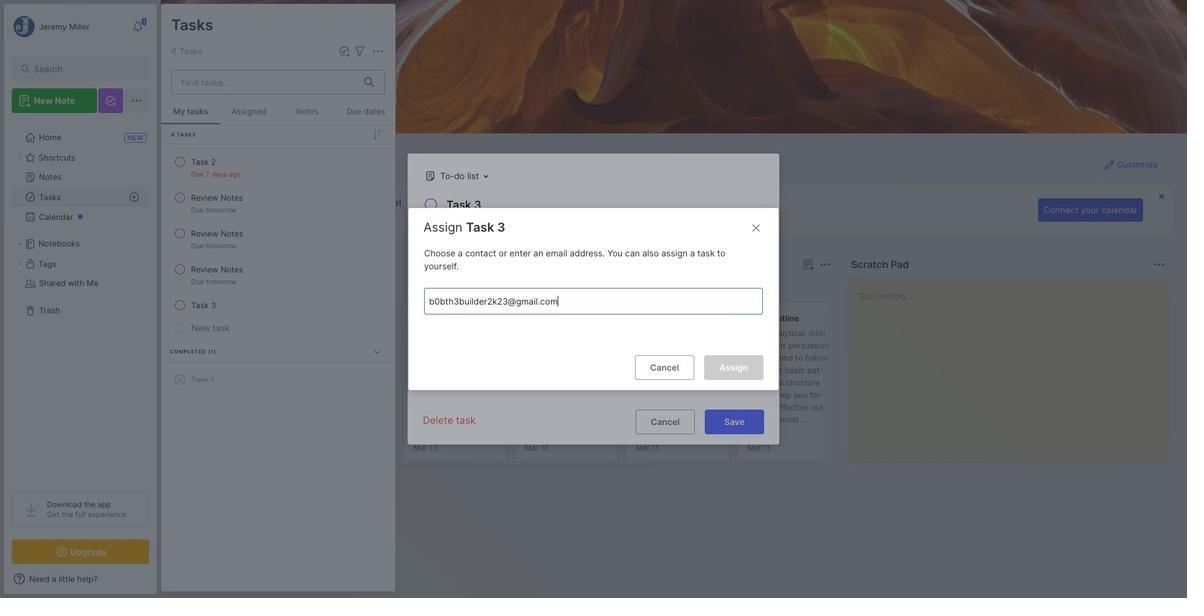 Task type: describe. For each thing, give the bounding box(es) containing it.
review notes 2 cell
[[191, 228, 243, 240]]

2 tab from the left
[[224, 280, 274, 294]]

4 row from the top
[[166, 259, 390, 292]]

expand tags image
[[16, 260, 24, 268]]

Start writing… text field
[[860, 280, 1167, 452]]

6 row from the top
[[166, 369, 390, 391]]

1 row from the top
[[166, 151, 390, 184]]

review notes 3 cell
[[191, 263, 243, 276]]

task 1 0 cell
[[191, 374, 215, 386]]

2 row from the top
[[166, 187, 390, 220]]

Find tasks… text field
[[174, 72, 357, 92]]

3 row from the top
[[166, 223, 390, 256]]

collapse 01_completed image
[[371, 346, 383, 358]]

close image
[[749, 221, 764, 236]]

task 3 4 cell
[[191, 299, 216, 312]]



Task type: locate. For each thing, give the bounding box(es) containing it.
Add tag field
[[428, 295, 706, 308]]

thumbnail image
[[636, 388, 683, 435]]

expand notebooks image
[[16, 241, 24, 248]]

task 2 0 cell
[[191, 156, 216, 168]]

tab down review notes 3 cell
[[224, 280, 274, 294]]

main element
[[0, 0, 161, 599]]

5 row from the top
[[166, 294, 390, 317]]

tab
[[183, 280, 219, 294], [224, 280, 274, 294]]

new task image
[[338, 45, 351, 58]]

review notes 1 cell
[[191, 192, 243, 204]]

0 horizontal spatial tab
[[183, 280, 219, 294]]

tree
[[4, 121, 156, 481]]

none search field inside main element
[[34, 61, 138, 76]]

row group
[[161, 125, 395, 401], [181, 302, 1071, 470]]

tab up task 3 4 cell
[[183, 280, 219, 294]]

Search text field
[[34, 63, 138, 75]]

None search field
[[34, 61, 138, 76]]

1 tab from the left
[[183, 280, 219, 294]]

1 horizontal spatial tab
[[224, 280, 274, 294]]

row
[[166, 151, 390, 184], [166, 187, 390, 220], [166, 223, 390, 256], [166, 259, 390, 292], [166, 294, 390, 317], [166, 369, 390, 391]]

tab list
[[183, 280, 829, 294]]

tree inside main element
[[4, 121, 156, 481]]



Task type: vqa. For each thing, say whether or not it's contained in the screenshot.
8 minutes ago
no



